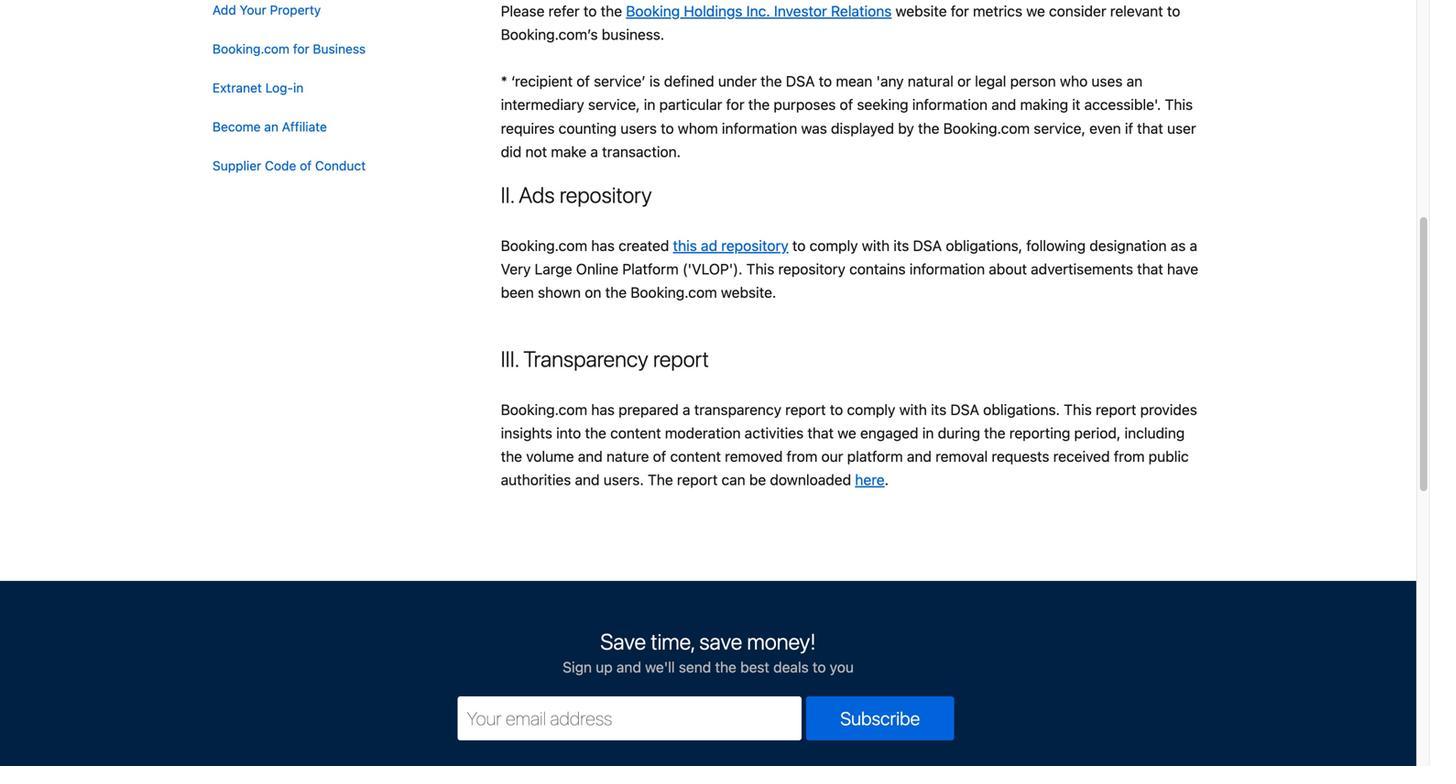 Task type: locate. For each thing, give the bounding box(es) containing it.
2 vertical spatial repository
[[779, 260, 846, 278]]

report up activities on the right of page
[[786, 401, 826, 418]]

its up during
[[931, 401, 947, 418]]

and down legal
[[992, 96, 1017, 113]]

0 vertical spatial we
[[1027, 2, 1046, 20]]

following
[[1027, 237, 1086, 254]]

and inside * 'recipient of service' is defined under the dsa to mean 'any natural or legal person who uses an intermediary service, in particular for the purposes of seeking information and making it accessible'. this requires counting users to whom information was displayed by the booking.com service, even if that user did not make a transaction.
[[992, 96, 1017, 113]]

to right "this ad repository" link
[[793, 237, 806, 254]]

downloaded
[[770, 471, 852, 489]]

1 horizontal spatial with
[[900, 401, 928, 418]]

1 vertical spatial with
[[900, 401, 928, 418]]

refer
[[549, 2, 580, 20]]

booking.com for booking.com has created this ad repository
[[501, 237, 588, 254]]

has left prepared
[[591, 401, 615, 418]]

1 horizontal spatial its
[[931, 401, 947, 418]]

obligations,
[[946, 237, 1023, 254]]

1 vertical spatial a
[[1190, 237, 1198, 254]]

in inside * 'recipient of service' is defined under the dsa to mean 'any natural or legal person who uses an intermediary service, in particular for the purposes of seeking information and making it accessible'. this requires counting users to whom information was displayed by the booking.com service, even if that user did not make a transaction.
[[644, 96, 656, 113]]

for
[[951, 2, 970, 20], [293, 41, 310, 56], [727, 96, 745, 113]]

reporting
[[1010, 424, 1071, 442]]

an inside * 'recipient of service' is defined under the dsa to mean 'any natural or legal person who uses an intermediary service, in particular for the purposes of seeking information and making it accessible'. this requires counting users to whom information was displayed by the booking.com service, even if that user did not make a transaction.
[[1127, 72, 1143, 90]]

1 horizontal spatial from
[[1114, 448, 1145, 465]]

0 horizontal spatial its
[[894, 237, 910, 254]]

information down purposes
[[722, 119, 798, 137]]

if
[[1126, 119, 1134, 137]]

has up online
[[591, 237, 615, 254]]

0 horizontal spatial content
[[611, 424, 661, 442]]

become an affiliate
[[213, 119, 327, 134]]

content down moderation
[[671, 448, 721, 465]]

of up the
[[653, 448, 667, 465]]

with up contains
[[862, 237, 890, 254]]

with
[[862, 237, 890, 254], [900, 401, 928, 418]]

an left affiliate
[[264, 119, 279, 134]]

2 vertical spatial that
[[808, 424, 834, 442]]

website for metrics we consider relevant to booking.com's business.
[[501, 2, 1181, 43]]

dsa up during
[[951, 401, 980, 418]]

in
[[293, 80, 304, 95], [644, 96, 656, 113], [923, 424, 934, 442]]

repository right the ad
[[722, 237, 789, 254]]

2 vertical spatial for
[[727, 96, 745, 113]]

removal
[[936, 448, 988, 465]]

.
[[885, 471, 889, 489]]

0 horizontal spatial service,
[[588, 96, 640, 113]]

this inside * 'recipient of service' is defined under the dsa to mean 'any natural or legal person who uses an intermediary service, in particular for the purposes of seeking information and making it accessible'. this requires counting users to whom information was displayed by the booking.com service, even if that user did not make a transaction.
[[1166, 96, 1194, 113]]

1 horizontal spatial an
[[1127, 72, 1143, 90]]

1 vertical spatial repository
[[722, 237, 789, 254]]

the inside save time, save money! sign up and we'll send the best deals to you
[[715, 658, 737, 676]]

1 vertical spatial for
[[293, 41, 310, 56]]

dsa inside 'to comply with its dsa obligations, following designation as a very large online platform ('vlop'). this repository contains information about advertisements that have been shown on the booking.com website.'
[[913, 237, 942, 254]]

1 horizontal spatial a
[[683, 401, 691, 418]]

1 horizontal spatial dsa
[[913, 237, 942, 254]]

1 horizontal spatial for
[[727, 96, 745, 113]]

that inside * 'recipient of service' is defined under the dsa to mean 'any natural or legal person who uses an intermediary service, in particular for the purposes of seeking information and making it accessible'. this requires counting users to whom information was displayed by the booking.com service, even if that user did not make a transaction.
[[1138, 119, 1164, 137]]

particular
[[660, 96, 723, 113]]

1 from from the left
[[787, 448, 818, 465]]

supplier code of conduct link
[[200, 146, 394, 185]]

dsa
[[786, 72, 815, 90], [913, 237, 942, 254], [951, 401, 980, 418]]

from up downloaded
[[787, 448, 818, 465]]

0 vertical spatial this
[[1166, 96, 1194, 113]]

2 horizontal spatial this
[[1166, 96, 1194, 113]]

repository down transaction.
[[560, 182, 652, 208]]

we
[[1027, 2, 1046, 20], [838, 424, 857, 442]]

and right up
[[617, 658, 642, 676]]

0 vertical spatial an
[[1127, 72, 1143, 90]]

requires
[[501, 119, 555, 137]]

information down obligations,
[[910, 260, 986, 278]]

transaction.
[[602, 143, 681, 160]]

the down 'insights'
[[501, 448, 523, 465]]

dsa inside * 'recipient of service' is defined under the dsa to mean 'any natural or legal person who uses an intermediary service, in particular for the purposes of seeking information and making it accessible'. this requires counting users to whom information was displayed by the booking.com service, even if that user did not make a transaction.
[[786, 72, 815, 90]]

2 horizontal spatial in
[[923, 424, 934, 442]]

the up requests
[[985, 424, 1006, 442]]

add your property link
[[200, 0, 394, 30]]

dsa inside booking.com has prepared a transparency report to comply with its dsa obligations. this report provides insights into the content moderation activities that we engaged in during the reporting period, including the volume and nature of content removed from our platform and removal requests received from public authorities and users. the report can be downloaded
[[951, 401, 980, 418]]

and
[[992, 96, 1017, 113], [578, 448, 603, 465], [907, 448, 932, 465], [575, 471, 600, 489], [617, 658, 642, 676]]

iii. transparency report
[[501, 346, 709, 372]]

comply up engaged
[[847, 401, 896, 418]]

for inside navigation
[[293, 41, 310, 56]]

holdings
[[684, 2, 743, 20]]

has inside booking.com has prepared a transparency report to comply with its dsa obligations. this report provides insights into the content moderation activities that we engaged in during the reporting period, including the volume and nature of content removed from our platform and removal requests received from public authorities and users. the report can be downloaded
[[591, 401, 615, 418]]

information inside 'to comply with its dsa obligations, following designation as a very large online platform ('vlop'). this repository contains information about advertisements that have been shown on the booking.com website.'
[[910, 260, 986, 278]]

very
[[501, 260, 531, 278]]

service, down making
[[1034, 119, 1086, 137]]

this inside 'to comply with its dsa obligations, following designation as a very large online platform ('vlop'). this repository contains information about advertisements that have been shown on the booking.com website.'
[[747, 260, 775, 278]]

to right relevant
[[1168, 2, 1181, 20]]

booking.com inside * 'recipient of service' is defined under the dsa to mean 'any natural or legal person who uses an intermediary service, in particular for the purposes of seeking information and making it accessible'. this requires counting users to whom information was displayed by the booking.com service, even if that user did not make a transaction.
[[944, 119, 1030, 137]]

this inside booking.com has prepared a transparency report to comply with its dsa obligations. this report provides insights into the content moderation activities that we engaged in during the reporting period, including the volume and nature of content removed from our platform and removal requests received from public authorities and users. the report can be downloaded
[[1064, 401, 1092, 418]]

0 vertical spatial service,
[[588, 96, 640, 113]]

report up prepared
[[653, 346, 709, 372]]

1 vertical spatial that
[[1138, 260, 1164, 278]]

a inside * 'recipient of service' is defined under the dsa to mean 'any natural or legal person who uses an intermediary service, in particular for the purposes of seeking information and making it accessible'. this requires counting users to whom information was displayed by the booking.com service, even if that user did not make a transaction.
[[591, 143, 599, 160]]

0 horizontal spatial a
[[591, 143, 599, 160]]

with inside 'to comply with its dsa obligations, following designation as a very large online platform ('vlop'). this repository contains information about advertisements that have been shown on the booking.com website.'
[[862, 237, 890, 254]]

here .
[[856, 471, 889, 489]]

0 horizontal spatial for
[[293, 41, 310, 56]]

this
[[673, 237, 697, 254]]

business.
[[602, 26, 665, 43]]

a right as on the right of page
[[1190, 237, 1198, 254]]

2 horizontal spatial for
[[951, 2, 970, 20]]

2 horizontal spatial a
[[1190, 237, 1198, 254]]

during
[[938, 424, 981, 442]]

1 vertical spatial service,
[[1034, 119, 1086, 137]]

2 vertical spatial information
[[910, 260, 986, 278]]

ii. ads repository
[[501, 182, 652, 208]]

service,
[[588, 96, 640, 113], [1034, 119, 1086, 137]]

1 has from the top
[[591, 237, 615, 254]]

booking.com down the platform
[[631, 284, 717, 301]]

a down counting
[[591, 143, 599, 160]]

0 vertical spatial that
[[1138, 119, 1164, 137]]

0 vertical spatial in
[[293, 80, 304, 95]]

code
[[265, 158, 296, 173]]

in down the booking.com for business link
[[293, 80, 304, 95]]

booking.com up 'insights'
[[501, 401, 588, 418]]

business
[[313, 41, 366, 56]]

platform
[[623, 260, 679, 278]]

2 vertical spatial dsa
[[951, 401, 980, 418]]

1 vertical spatial dsa
[[913, 237, 942, 254]]

of inside booking.com has prepared a transparency report to comply with its dsa obligations. this report provides insights into the content moderation activities that we engaged in during the reporting period, including the volume and nature of content removed from our platform and removal requests received from public authorities and users. the report can be downloaded
[[653, 448, 667, 465]]

report up period,
[[1096, 401, 1137, 418]]

1 vertical spatial its
[[931, 401, 947, 418]]

information down the or
[[913, 96, 988, 113]]

the
[[601, 2, 622, 20], [761, 72, 782, 90], [749, 96, 770, 113], [918, 119, 940, 137], [606, 284, 627, 301], [585, 424, 607, 442], [985, 424, 1006, 442], [501, 448, 523, 465], [715, 658, 737, 676]]

1 horizontal spatial in
[[644, 96, 656, 113]]

we inside website for metrics we consider relevant to booking.com's business.
[[1027, 2, 1046, 20]]

booking.com inside 'to comply with its dsa obligations, following designation as a very large online platform ('vlop'). this repository contains information about advertisements that have been shown on the booking.com website.'
[[631, 284, 717, 301]]

users.
[[604, 471, 644, 489]]

0 horizontal spatial this
[[747, 260, 775, 278]]

booking.com up large
[[501, 237, 588, 254]]

repository left contains
[[779, 260, 846, 278]]

to inside 'to comply with its dsa obligations, following designation as a very large online platform ('vlop'). this repository contains information about advertisements that have been shown on the booking.com website.'
[[793, 237, 806, 254]]

booking.com inside booking.com has prepared a transparency report to comply with its dsa obligations. this report provides insights into the content moderation activities that we engaged in during the reporting period, including the volume and nature of content removed from our platform and removal requests received from public authorities and users. the report can be downloaded
[[501, 401, 588, 418]]

as
[[1171, 237, 1186, 254]]

from down including
[[1114, 448, 1145, 465]]

and down 'into'
[[578, 448, 603, 465]]

1 vertical spatial this
[[747, 260, 775, 278]]

booking.com for booking.com has prepared a transparency report to comply with its dsa obligations. this report provides insights into the content moderation activities that we engaged in during the reporting period, including the volume and nature of content removed from our platform and removal requests received from public authorities and users. the report can be downloaded
[[501, 401, 588, 418]]

service, down "service'"
[[588, 96, 640, 113]]

1 vertical spatial in
[[644, 96, 656, 113]]

that up our
[[808, 424, 834, 442]]

that inside 'to comply with its dsa obligations, following designation as a very large online platform ('vlop'). this repository contains information about advertisements that have been shown on the booking.com website.'
[[1138, 260, 1164, 278]]

booking.com down the your
[[213, 41, 290, 56]]

1 vertical spatial has
[[591, 401, 615, 418]]

0 vertical spatial with
[[862, 237, 890, 254]]

this up period,
[[1064, 401, 1092, 418]]

1 horizontal spatial service,
[[1034, 119, 1086, 137]]

content up nature
[[611, 424, 661, 442]]

for inside * 'recipient of service' is defined under the dsa to mean 'any natural or legal person who uses an intermediary service, in particular for the purposes of seeking information and making it accessible'. this requires counting users to whom information was displayed by the booking.com service, even if that user did not make a transaction.
[[727, 96, 745, 113]]

1 horizontal spatial we
[[1027, 2, 1046, 20]]

1 vertical spatial we
[[838, 424, 857, 442]]

become an affiliate link
[[200, 108, 394, 146]]

user
[[1168, 119, 1197, 137]]

its
[[894, 237, 910, 254], [931, 401, 947, 418]]

log-
[[266, 80, 293, 95]]

navigation
[[200, 0, 398, 185]]

0 vertical spatial its
[[894, 237, 910, 254]]

booking.com down legal
[[944, 119, 1030, 137]]

that for booking.com has prepared a transparency report to comply with its dsa obligations. this report provides insights into the content moderation activities that we engaged in during the reporting period, including the volume and nature of content removed from our platform and removal requests received from public authorities and users. the report can be downloaded
[[808, 424, 834, 442]]

we up our
[[838, 424, 857, 442]]

advertisements
[[1031, 260, 1134, 278]]

ads
[[519, 182, 555, 208]]

this up user
[[1166, 96, 1194, 113]]

for down 'add your property' link
[[293, 41, 310, 56]]

0 vertical spatial dsa
[[786, 72, 815, 90]]

0 vertical spatial for
[[951, 2, 970, 20]]

to left you
[[813, 658, 826, 676]]

an up accessible'.
[[1127, 72, 1143, 90]]

make
[[551, 143, 587, 160]]

in inside booking.com has prepared a transparency report to comply with its dsa obligations. this report provides insights into the content moderation activities that we engaged in during the reporting period, including the volume and nature of content removed from our platform and removal requests received from public authorities and users. the report can be downloaded
[[923, 424, 934, 442]]

volume
[[526, 448, 574, 465]]

booking.com for business link
[[200, 30, 394, 69]]

dsa left obligations,
[[913, 237, 942, 254]]

its up contains
[[894, 237, 910, 254]]

counting
[[559, 119, 617, 137]]

in left during
[[923, 424, 934, 442]]

or
[[958, 72, 972, 90]]

public
[[1149, 448, 1190, 465]]

provides
[[1141, 401, 1198, 418]]

this up website.
[[747, 260, 775, 278]]

purposes
[[774, 96, 836, 113]]

0 vertical spatial comply
[[810, 237, 859, 254]]

2 vertical spatial in
[[923, 424, 934, 442]]

to inside booking.com has prepared a transparency report to comply with its dsa obligations. this report provides insights into the content moderation activities that we engaged in during the reporting period, including the volume and nature of content removed from our platform and removal requests received from public authorities and users. the report can be downloaded
[[830, 401, 844, 418]]

in down is
[[644, 96, 656, 113]]

0 horizontal spatial an
[[264, 119, 279, 134]]

its inside 'to comply with its dsa obligations, following designation as a very large online platform ('vlop'). this repository contains information about advertisements that have been shown on the booking.com website.'
[[894, 237, 910, 254]]

transparency
[[695, 401, 782, 418]]

for for booking.com
[[293, 41, 310, 56]]

1 vertical spatial an
[[264, 119, 279, 134]]

of down mean
[[840, 96, 854, 113]]

moderation
[[665, 424, 741, 442]]

has
[[591, 237, 615, 254], [591, 401, 615, 418]]

has for prepared
[[591, 401, 615, 418]]

that right if
[[1138, 119, 1164, 137]]

a up moderation
[[683, 401, 691, 418]]

booking.com
[[213, 41, 290, 56], [944, 119, 1030, 137], [501, 237, 588, 254], [631, 284, 717, 301], [501, 401, 588, 418]]

with up engaged
[[900, 401, 928, 418]]

0 horizontal spatial we
[[838, 424, 857, 442]]

to left mean
[[819, 72, 833, 90]]

to up our
[[830, 401, 844, 418]]

2 has from the top
[[591, 401, 615, 418]]

2 horizontal spatial dsa
[[951, 401, 980, 418]]

1 vertical spatial information
[[722, 119, 798, 137]]

we'll
[[645, 658, 675, 676]]

can
[[722, 471, 746, 489]]

0 horizontal spatial from
[[787, 448, 818, 465]]

service'
[[594, 72, 646, 90]]

0 horizontal spatial dsa
[[786, 72, 815, 90]]

supplier code of conduct
[[213, 158, 366, 173]]

for for website
[[951, 2, 970, 20]]

2 vertical spatial this
[[1064, 401, 1092, 418]]

0 vertical spatial a
[[591, 143, 599, 160]]

we right metrics at the right
[[1027, 2, 1046, 20]]

into
[[557, 424, 581, 442]]

the right 'into'
[[585, 424, 607, 442]]

you
[[830, 658, 854, 676]]

booking.com's
[[501, 26, 598, 43]]

ii.
[[501, 182, 514, 208]]

seeking
[[857, 96, 909, 113]]

1 horizontal spatial this
[[1064, 401, 1092, 418]]

dsa up purposes
[[786, 72, 815, 90]]

2 vertical spatial a
[[683, 401, 691, 418]]

comply up contains
[[810, 237, 859, 254]]

a
[[591, 143, 599, 160], [1190, 237, 1198, 254], [683, 401, 691, 418]]

0 horizontal spatial with
[[862, 237, 890, 254]]

for left metrics at the right
[[951, 2, 970, 20]]

to
[[584, 2, 597, 20], [1168, 2, 1181, 20], [819, 72, 833, 90], [661, 119, 674, 137], [793, 237, 806, 254], [830, 401, 844, 418], [813, 658, 826, 676]]

that down designation
[[1138, 260, 1164, 278]]

the down save
[[715, 658, 737, 676]]

that
[[1138, 119, 1164, 137], [1138, 260, 1164, 278], [808, 424, 834, 442]]

please
[[501, 2, 545, 20]]

extranet log-in
[[213, 80, 304, 95]]

information
[[913, 96, 988, 113], [722, 119, 798, 137], [910, 260, 986, 278]]

the right on
[[606, 284, 627, 301]]

1 vertical spatial comply
[[847, 401, 896, 418]]

comply inside booking.com has prepared a transparency report to comply with its dsa obligations. this report provides insights into the content moderation activities that we engaged in during the reporting period, including the volume and nature of content removed from our platform and removal requests received from public authorities and users. the report can be downloaded
[[847, 401, 896, 418]]

the right under
[[761, 72, 782, 90]]

online
[[576, 260, 619, 278]]

for down under
[[727, 96, 745, 113]]

and inside save time, save money! sign up and we'll send the best deals to you
[[617, 658, 642, 676]]

for inside website for metrics we consider relevant to booking.com's business.
[[951, 2, 970, 20]]

uses
[[1092, 72, 1123, 90]]

the up business.
[[601, 2, 622, 20]]

it
[[1073, 96, 1081, 113]]

0 vertical spatial has
[[591, 237, 615, 254]]

1 vertical spatial content
[[671, 448, 721, 465]]

that inside booking.com has prepared a transparency report to comply with its dsa obligations. this report provides insights into the content moderation activities that we engaged in during the reporting period, including the volume and nature of content removed from our platform and removal requests received from public authorities and users. the report can be downloaded
[[808, 424, 834, 442]]

large
[[535, 260, 573, 278]]

1 horizontal spatial content
[[671, 448, 721, 465]]



Task type: vqa. For each thing, say whether or not it's contained in the screenshot.
Villa's 'from 5 reviews' element
no



Task type: describe. For each thing, give the bounding box(es) containing it.
extranet log-in link
[[200, 69, 394, 108]]

0 vertical spatial information
[[913, 96, 988, 113]]

2 from from the left
[[1114, 448, 1145, 465]]

that for to comply with its dsa obligations, following designation as a very large online platform ('vlop'). this repository contains information about advertisements that have been shown on the booking.com website.
[[1138, 260, 1164, 278]]

created
[[619, 237, 670, 254]]

relevant
[[1111, 2, 1164, 20]]

the
[[648, 471, 674, 489]]

this ad repository link
[[673, 237, 789, 254]]

designation
[[1090, 237, 1167, 254]]

save time, save money! sign up and we'll send the best deals to you
[[563, 629, 854, 676]]

to inside save time, save money! sign up and we'll send the best deals to you
[[813, 658, 826, 676]]

a inside booking.com has prepared a transparency report to comply with its dsa obligations. this report provides insights into the content moderation activities that we engaged in during the reporting period, including the volume and nature of content removed from our platform and removal requests received from public authorities and users. the report can be downloaded
[[683, 401, 691, 418]]

the right by on the top of the page
[[918, 119, 940, 137]]

booking.com for business
[[213, 41, 366, 56]]

we inside booking.com has prepared a transparency report to comply with its dsa obligations. this report provides insights into the content moderation activities that we engaged in during the reporting period, including the volume and nature of content removed from our platform and removal requests received from public authorities and users. the report can be downloaded
[[838, 424, 857, 442]]

is
[[650, 72, 661, 90]]

legal
[[975, 72, 1007, 90]]

repository inside 'to comply with its dsa obligations, following designation as a very large online platform ('vlop'). this repository contains information about advertisements that have been shown on the booking.com website.'
[[779, 260, 846, 278]]

Your email address email field
[[458, 696, 802, 740]]

please refer to the booking holdings inc. investor relations
[[501, 2, 892, 20]]

a inside 'to comply with its dsa obligations, following designation as a very large online platform ('vlop'). this repository contains information about advertisements that have been shown on the booking.com website.'
[[1190, 237, 1198, 254]]

its inside booking.com has prepared a transparency report to comply with its dsa obligations. this report provides insights into the content moderation activities that we engaged in during the reporting period, including the volume and nature of content removed from our platform and removal requests received from public authorities and users. the report can be downloaded
[[931, 401, 947, 418]]

iii.
[[501, 346, 519, 372]]

platform
[[848, 448, 904, 465]]

by
[[899, 119, 915, 137]]

to right refer
[[584, 2, 597, 20]]

engaged
[[861, 424, 919, 442]]

transparency
[[524, 346, 649, 372]]

up
[[596, 658, 613, 676]]

money!
[[748, 629, 816, 654]]

booking holdings inc. investor relations link
[[626, 2, 892, 20]]

('vlop').
[[683, 260, 743, 278]]

deals
[[774, 658, 809, 676]]

been
[[501, 284, 534, 301]]

here
[[856, 471, 885, 489]]

shown
[[538, 284, 581, 301]]

website.
[[721, 284, 777, 301]]

save
[[601, 629, 646, 654]]

including
[[1125, 424, 1185, 442]]

0 vertical spatial content
[[611, 424, 661, 442]]

0 horizontal spatial in
[[293, 80, 304, 95]]

save
[[700, 629, 743, 654]]

booking
[[626, 2, 680, 20]]

booking.com has prepared a transparency report to comply with its dsa obligations. this report provides insights into the content moderation activities that we engaged in during the reporting period, including the volume and nature of content removed from our platform and removal requests received from public authorities and users. the report can be downloaded
[[501, 401, 1198, 489]]

booking.com for booking.com for business
[[213, 41, 290, 56]]

sign
[[563, 658, 592, 676]]

affiliate
[[282, 119, 327, 134]]

of right code
[[300, 158, 312, 173]]

booking.com has created this ad repository
[[501, 237, 789, 254]]

did
[[501, 143, 522, 160]]

who
[[1061, 72, 1088, 90]]

prepared
[[619, 401, 679, 418]]

inc.
[[747, 2, 771, 20]]

'any
[[877, 72, 904, 90]]

displayed
[[831, 119, 895, 137]]

with inside booking.com has prepared a transparency report to comply with its dsa obligations. this report provides insights into the content moderation activities that we engaged in during the reporting period, including the volume and nature of content removed from our platform and removal requests received from public authorities and users. the report can be downloaded
[[900, 401, 928, 418]]

relations
[[831, 2, 892, 20]]

metrics
[[973, 2, 1023, 20]]

intermediary
[[501, 96, 585, 113]]

have
[[1168, 260, 1199, 278]]

our
[[822, 448, 844, 465]]

and left users.
[[575, 471, 600, 489]]

* 'recipient of service' is defined under the dsa to mean 'any natural or legal person who uses an intermediary service, in particular for the purposes of seeking information and making it accessible'. this requires counting users to whom information was displayed by the booking.com service, even if that user did not make a transaction.
[[501, 72, 1197, 160]]

navigation containing add your property
[[200, 0, 398, 185]]

making
[[1021, 96, 1069, 113]]

here link
[[856, 471, 885, 489]]

authorities
[[501, 471, 571, 489]]

comply inside 'to comply with its dsa obligations, following designation as a very large online platform ('vlop'). this repository contains information about advertisements that have been shown on the booking.com website.'
[[810, 237, 859, 254]]

report left can on the bottom right of page
[[677, 471, 718, 489]]

conduct
[[315, 158, 366, 173]]

insights
[[501, 424, 553, 442]]

extranet
[[213, 80, 262, 95]]

best
[[741, 658, 770, 676]]

even
[[1090, 119, 1122, 137]]

subscribe
[[841, 707, 921, 729]]

requests
[[992, 448, 1050, 465]]

add your property
[[213, 2, 321, 18]]

was
[[802, 119, 828, 137]]

under
[[719, 72, 757, 90]]

the inside 'to comply with its dsa obligations, following designation as a very large online platform ('vlop'). this repository contains information about advertisements that have been shown on the booking.com website.'
[[606, 284, 627, 301]]

and down engaged
[[907, 448, 932, 465]]

consider
[[1050, 2, 1107, 20]]

of left "service'"
[[577, 72, 590, 90]]

users
[[621, 119, 657, 137]]

your
[[240, 2, 267, 18]]

on
[[585, 284, 602, 301]]

the down under
[[749, 96, 770, 113]]

send
[[679, 658, 712, 676]]

to right users
[[661, 119, 674, 137]]

to inside website for metrics we consider relevant to booking.com's business.
[[1168, 2, 1181, 20]]

activities
[[745, 424, 804, 442]]

investor
[[775, 2, 828, 20]]

0 vertical spatial repository
[[560, 182, 652, 208]]

has for created
[[591, 237, 615, 254]]

whom
[[678, 119, 718, 137]]

accessible'.
[[1085, 96, 1162, 113]]

add
[[213, 2, 236, 18]]



